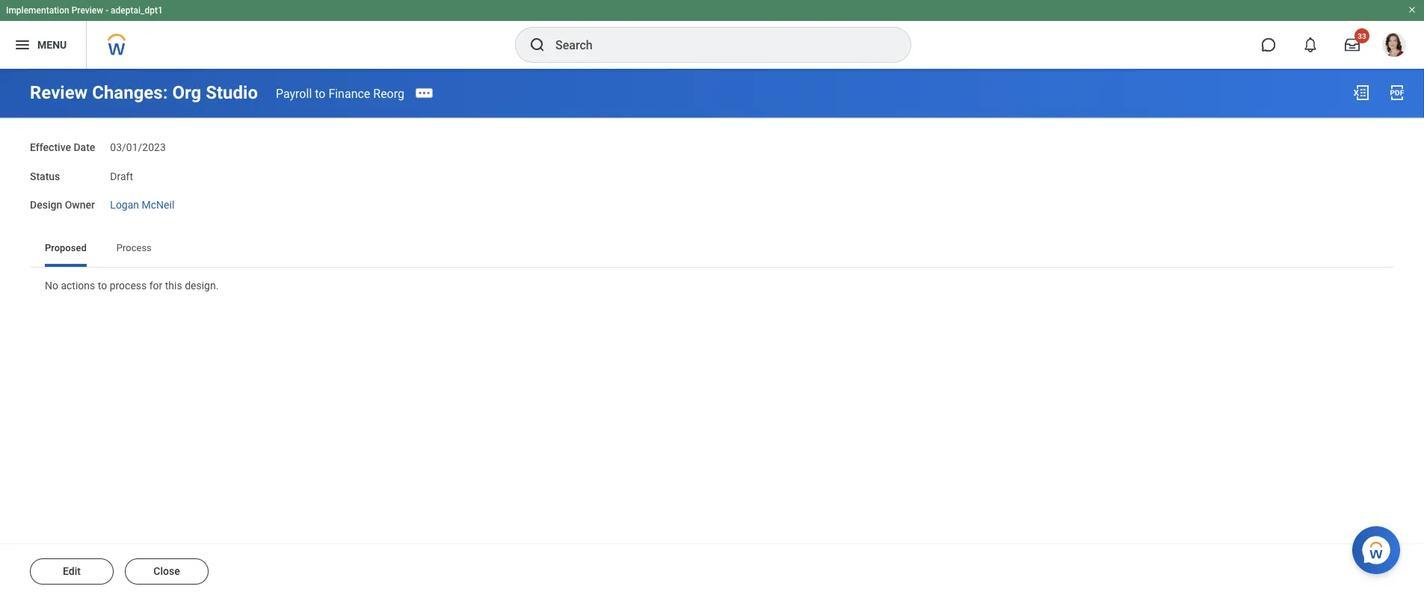 Task type: vqa. For each thing, say whether or not it's contained in the screenshot.
bottommost inbox "image"
no



Task type: locate. For each thing, give the bounding box(es) containing it.
review changes: org studio
[[30, 82, 258, 103]]

effective
[[30, 141, 71, 153]]

finance
[[328, 86, 370, 100]]

studio
[[206, 82, 258, 103]]

preview
[[72, 5, 103, 16]]

inbox large image
[[1345, 37, 1360, 52]]

tab list inside review changes: org studio main content
[[30, 231, 1394, 267]]

adeptai_dpt1
[[111, 5, 163, 16]]

0 horizontal spatial to
[[98, 279, 107, 292]]

org
[[172, 82, 201, 103]]

menu button
[[0, 21, 86, 69]]

tab list
[[30, 231, 1394, 267]]

-
[[106, 5, 108, 16]]

process
[[110, 279, 147, 292]]

0 vertical spatial to
[[315, 86, 326, 100]]

close environment banner image
[[1408, 5, 1417, 14]]

33 button
[[1336, 28, 1370, 61]]

edit
[[63, 565, 81, 578]]

design.
[[185, 279, 219, 292]]

status
[[30, 170, 60, 182]]

payroll
[[276, 86, 312, 100]]

review changes: org studio main content
[[0, 69, 1424, 598]]

draft
[[110, 170, 133, 182]]

view printable version (pdf) image
[[1388, 84, 1406, 102]]

effective date element
[[110, 132, 166, 154]]

to right the actions
[[98, 279, 107, 292]]

justify image
[[13, 36, 31, 54]]

changes:
[[92, 82, 168, 103]]

implementation preview -   adeptai_dpt1
[[6, 5, 163, 16]]

to
[[315, 86, 326, 100], [98, 279, 107, 292]]

1 vertical spatial to
[[98, 279, 107, 292]]

menu banner
[[0, 0, 1424, 69]]

tab list containing proposed
[[30, 231, 1394, 267]]

review
[[30, 82, 88, 103]]

this
[[165, 279, 182, 292]]

to right payroll
[[315, 86, 326, 100]]



Task type: describe. For each thing, give the bounding box(es) containing it.
export to excel image
[[1352, 84, 1370, 102]]

mcneil
[[142, 199, 174, 211]]

date
[[74, 141, 95, 153]]

edit button
[[30, 558, 114, 585]]

1 horizontal spatial to
[[315, 86, 326, 100]]

search image
[[529, 36, 546, 54]]

notifications large image
[[1303, 37, 1318, 52]]

reorg
[[373, 86, 404, 100]]

payroll to finance reorg
[[276, 86, 404, 100]]

payroll to finance reorg link
[[276, 86, 404, 100]]

proposed
[[45, 242, 87, 253]]

logan
[[110, 199, 139, 211]]

profile logan mcneil image
[[1382, 33, 1406, 60]]

owner
[[65, 199, 95, 211]]

logan mcneil link
[[110, 196, 174, 211]]

design
[[30, 199, 62, 211]]

design owner
[[30, 199, 95, 211]]

status element
[[110, 161, 133, 183]]

03/01/2023
[[110, 141, 166, 153]]

close button
[[125, 558, 209, 585]]

Search Workday  search field
[[555, 28, 880, 61]]

menu
[[37, 39, 67, 51]]

no
[[45, 279, 58, 292]]

33
[[1358, 31, 1366, 40]]

implementation
[[6, 5, 69, 16]]

close
[[153, 565, 180, 578]]

no actions to process for this design.
[[45, 279, 219, 292]]

process
[[116, 242, 152, 253]]

actions
[[61, 279, 95, 292]]

effective date
[[30, 141, 95, 153]]

for
[[149, 279, 162, 292]]

logan mcneil
[[110, 199, 174, 211]]



